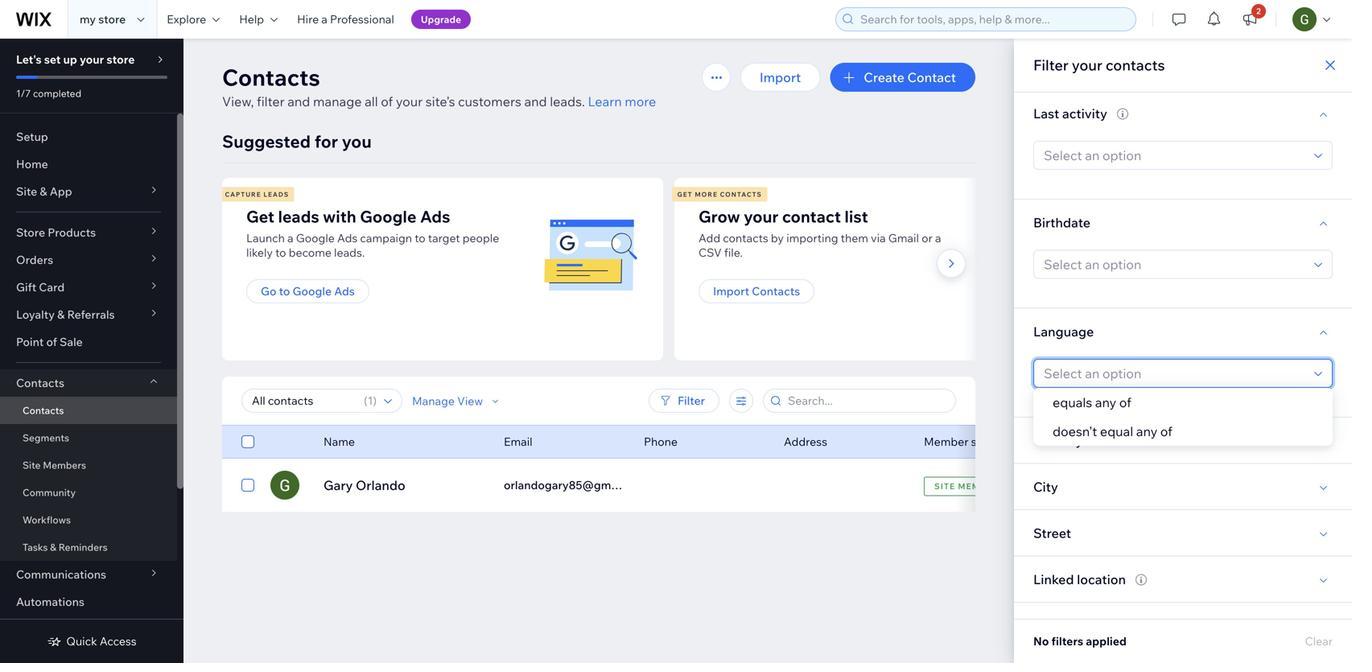 Task type: locate. For each thing, give the bounding box(es) containing it.
suggested
[[222, 131, 311, 152]]

2 and from the left
[[525, 93, 547, 110]]

1 vertical spatial leads.
[[334, 246, 365, 260]]

your inside contacts view, filter and manage all of your site's customers and leads. learn more
[[396, 93, 423, 110]]

contacts down point of sale
[[16, 376, 64, 390]]

ads up target at the top left of page
[[420, 207, 450, 227]]

1 vertical spatial google
[[296, 231, 335, 245]]

2 vertical spatial select an option field
[[1040, 360, 1310, 387]]

email
[[504, 435, 533, 449]]

site down member status
[[935, 482, 956, 492]]

Select an option field
[[1040, 142, 1310, 169], [1040, 251, 1310, 278], [1040, 360, 1310, 387]]

last
[[1034, 105, 1060, 121]]

site for site & app
[[16, 184, 37, 199]]

site member
[[935, 482, 999, 492]]

home link
[[0, 151, 177, 178]]

member down "status"
[[959, 482, 999, 492]]

of inside the sidebar "element"
[[46, 335, 57, 349]]

& for tasks
[[50, 542, 56, 554]]

filter for filter
[[678, 394, 705, 408]]

any up doesn't equal any of
[[1096, 395, 1117, 411]]

to left target at the top left of page
[[415, 231, 426, 245]]

csv
[[699, 246, 722, 260]]

site for site members
[[23, 459, 41, 472]]

site down 'home'
[[16, 184, 37, 199]]

& right "tasks"
[[50, 542, 56, 554]]

a right hire
[[322, 12, 328, 26]]

2 horizontal spatial a
[[936, 231, 942, 245]]

& left app
[[40, 184, 47, 199]]

1 horizontal spatial and
[[525, 93, 547, 110]]

list containing get leads with google ads
[[220, 178, 1123, 361]]

2 vertical spatial to
[[279, 284, 290, 298]]

& right the loyalty
[[57, 308, 65, 322]]

contacts up activity
[[1106, 56, 1166, 74]]

0 vertical spatial select an option field
[[1040, 142, 1310, 169]]

doesn't equal any of
[[1053, 424, 1173, 440]]

1 vertical spatial site
[[23, 459, 41, 472]]

site down segments
[[23, 459, 41, 472]]

2 select an option field from the top
[[1040, 251, 1310, 278]]

by
[[771, 231, 784, 245]]

go
[[261, 284, 277, 298]]

0 vertical spatial contacts
[[1106, 56, 1166, 74]]

2 vertical spatial ads
[[334, 284, 355, 298]]

contacts
[[1106, 56, 1166, 74], [723, 231, 769, 245]]

them
[[841, 231, 869, 245]]

2 vertical spatial site
[[935, 482, 956, 492]]

store
[[98, 12, 126, 26], [107, 52, 135, 66]]

of right all
[[381, 93, 393, 110]]

1 horizontal spatial leads.
[[550, 93, 585, 110]]

import for import contacts
[[713, 284, 750, 298]]

your left 'site's'
[[396, 93, 423, 110]]

store right my
[[98, 12, 126, 26]]

0 vertical spatial store
[[98, 12, 126, 26]]

import contacts
[[713, 284, 801, 298]]

contacts down the by on the top right of the page
[[752, 284, 801, 298]]

file.
[[725, 246, 743, 260]]

ads
[[420, 207, 450, 227], [337, 231, 358, 245], [334, 284, 355, 298]]

1 horizontal spatial &
[[50, 542, 56, 554]]

manage view
[[412, 394, 483, 408]]

equals any of
[[1053, 395, 1132, 411]]

filter inside button
[[678, 394, 705, 408]]

quick access button
[[47, 635, 137, 649]]

applied
[[1087, 635, 1127, 649]]

1 vertical spatial &
[[57, 308, 65, 322]]

import for import
[[760, 69, 801, 85]]

campaign
[[360, 231, 412, 245]]

0 vertical spatial member
[[924, 435, 969, 449]]

any right the equal
[[1137, 424, 1158, 440]]

explore
[[167, 12, 206, 26]]

0 horizontal spatial a
[[287, 231, 294, 245]]

None checkbox
[[242, 432, 254, 452], [242, 476, 254, 495], [242, 432, 254, 452], [242, 476, 254, 495]]

street
[[1034, 525, 1072, 541]]

doesn't
[[1053, 424, 1098, 440]]

1 horizontal spatial any
[[1137, 424, 1158, 440]]

to right go
[[279, 284, 290, 298]]

contacts view, filter and manage all of your site's customers and leads. learn more
[[222, 63, 657, 110]]

gary
[[324, 478, 353, 494]]

community
[[23, 487, 76, 499]]

1 vertical spatial any
[[1137, 424, 1158, 440]]

1 and from the left
[[288, 93, 310, 110]]

members
[[43, 459, 86, 472]]

ads down with
[[337, 231, 358, 245]]

0 horizontal spatial and
[[288, 93, 310, 110]]

country/state
[[1034, 433, 1121, 449]]

a right or
[[936, 231, 942, 245]]

your right up
[[80, 52, 104, 66]]

go to google ads button
[[246, 279, 370, 304]]

gary orlando
[[324, 478, 406, 494]]

2 horizontal spatial &
[[57, 308, 65, 322]]

contacts inside button
[[752, 284, 801, 298]]

orders button
[[0, 246, 177, 274]]

create contact button
[[830, 63, 976, 92]]

0 vertical spatial &
[[40, 184, 47, 199]]

access
[[100, 635, 137, 649]]

2 vertical spatial &
[[50, 542, 56, 554]]

1 vertical spatial store
[[107, 52, 135, 66]]

google
[[360, 207, 417, 227], [296, 231, 335, 245], [293, 284, 332, 298]]

home
[[16, 157, 48, 171]]

and right "customers"
[[525, 93, 547, 110]]

quick access
[[66, 635, 137, 649]]

0 horizontal spatial import
[[713, 284, 750, 298]]

leads
[[278, 207, 319, 227]]

customers
[[458, 93, 522, 110]]

your up the by on the top right of the page
[[744, 207, 779, 227]]

1 vertical spatial filter
[[678, 394, 705, 408]]

help button
[[230, 0, 288, 39]]

store inside the sidebar "element"
[[107, 52, 135, 66]]

0 vertical spatial site
[[16, 184, 37, 199]]

orders
[[16, 253, 53, 267]]

phone
[[644, 435, 678, 449]]

a down leads
[[287, 231, 294, 245]]

workflows link
[[0, 507, 177, 534]]

0 horizontal spatial leads.
[[334, 246, 365, 260]]

birthdate
[[1034, 214, 1091, 231]]

filter for filter your contacts
[[1034, 56, 1069, 74]]

)
[[373, 394, 377, 408]]

loyalty
[[16, 308, 55, 322]]

0 horizontal spatial contacts
[[723, 231, 769, 245]]

your
[[80, 52, 104, 66], [1072, 56, 1103, 74], [396, 93, 423, 110], [744, 207, 779, 227]]

1 horizontal spatial filter
[[1034, 56, 1069, 74]]

any
[[1096, 395, 1117, 411], [1137, 424, 1158, 440]]

member left "status"
[[924, 435, 969, 449]]

and right filter
[[288, 93, 310, 110]]

more
[[695, 190, 718, 199]]

google down become
[[293, 284, 332, 298]]

2 vertical spatial google
[[293, 284, 332, 298]]

to down launch
[[276, 246, 286, 260]]

0 vertical spatial any
[[1096, 395, 1117, 411]]

1 horizontal spatial import
[[760, 69, 801, 85]]

community link
[[0, 479, 177, 507]]

more
[[625, 93, 657, 110]]

grow your contact list add contacts by importing them via gmail or a csv file.
[[699, 207, 942, 260]]

site inside popup button
[[16, 184, 37, 199]]

& for site
[[40, 184, 47, 199]]

likely
[[246, 246, 273, 260]]

import contacts button
[[699, 279, 815, 304]]

no filters applied
[[1034, 635, 1127, 649]]

equal
[[1101, 424, 1134, 440]]

0 horizontal spatial filter
[[678, 394, 705, 408]]

your inside grow your contact list add contacts by importing them via gmail or a csv file.
[[744, 207, 779, 227]]

my store
[[80, 12, 126, 26]]

of left sale
[[46, 335, 57, 349]]

store down my store in the top of the page
[[107, 52, 135, 66]]

3 select an option field from the top
[[1040, 360, 1310, 387]]

leads. inside get leads with google ads launch a google ads campaign to target people likely to become leads.
[[334, 246, 365, 260]]

upgrade button
[[411, 10, 471, 29]]

0 horizontal spatial &
[[40, 184, 47, 199]]

up
[[63, 52, 77, 66]]

1 vertical spatial contacts
[[723, 231, 769, 245]]

list
[[220, 178, 1123, 361]]

segments link
[[0, 424, 177, 452]]

contacts
[[222, 63, 320, 91], [752, 284, 801, 298], [16, 376, 64, 390], [23, 405, 64, 417]]

0 vertical spatial ads
[[420, 207, 450, 227]]

leads. down with
[[334, 246, 365, 260]]

status
[[972, 435, 1004, 449]]

ads down get leads with google ads launch a google ads campaign to target people likely to become leads.
[[334, 284, 355, 298]]

tasks
[[23, 542, 48, 554]]

for
[[315, 131, 338, 152]]

1 vertical spatial select an option field
[[1040, 251, 1310, 278]]

company
[[1034, 618, 1092, 634]]

of
[[381, 93, 393, 110], [46, 335, 57, 349], [1120, 395, 1132, 411], [1161, 424, 1173, 440]]

list box
[[1034, 388, 1334, 446]]

get more contacts
[[678, 190, 762, 199]]

leads. left learn
[[550, 93, 585, 110]]

address
[[784, 435, 828, 449]]

1 vertical spatial import
[[713, 284, 750, 298]]

0 vertical spatial import
[[760, 69, 801, 85]]

contacts up file.
[[723, 231, 769, 245]]

filters
[[1052, 635, 1084, 649]]

your up activity
[[1072, 56, 1103, 74]]

your inside the sidebar "element"
[[80, 52, 104, 66]]

0 vertical spatial leads.
[[550, 93, 585, 110]]

linked location
[[1034, 572, 1127, 588]]

contact
[[783, 207, 841, 227]]

site
[[16, 184, 37, 199], [23, 459, 41, 472], [935, 482, 956, 492]]

Search... field
[[784, 390, 951, 412]]

google up campaign
[[360, 207, 417, 227]]

google up become
[[296, 231, 335, 245]]

contacts up filter
[[222, 63, 320, 91]]

&
[[40, 184, 47, 199], [57, 308, 65, 322], [50, 542, 56, 554]]

1/7
[[16, 87, 31, 99]]

0 vertical spatial filter
[[1034, 56, 1069, 74]]



Task type: describe. For each thing, give the bounding box(es) containing it.
capture
[[225, 190, 261, 199]]

site's
[[426, 93, 455, 110]]

name
[[324, 435, 355, 449]]

0 vertical spatial google
[[360, 207, 417, 227]]

learn
[[588, 93, 622, 110]]

loyalty & referrals
[[16, 308, 115, 322]]

store
[[16, 225, 45, 240]]

add
[[699, 231, 721, 245]]

segments
[[23, 432, 69, 444]]

1 vertical spatial to
[[276, 246, 286, 260]]

contacts inside dropdown button
[[16, 376, 64, 390]]

filter button
[[649, 389, 720, 413]]

create
[[864, 69, 905, 85]]

manage view button
[[412, 394, 503, 408]]

learn more button
[[588, 92, 657, 111]]

my
[[80, 12, 96, 26]]

1 vertical spatial ads
[[337, 231, 358, 245]]

referrals
[[67, 308, 115, 322]]

select an option field for birthdate
[[1040, 251, 1310, 278]]

you
[[342, 131, 372, 152]]

select an option field for language
[[1040, 360, 1310, 387]]

google inside button
[[293, 284, 332, 298]]

contacts inside contacts view, filter and manage all of your site's customers and leads. learn more
[[222, 63, 320, 91]]

app
[[50, 184, 72, 199]]

gift
[[16, 280, 36, 294]]

let's
[[16, 52, 42, 66]]

all
[[365, 93, 378, 110]]

workflows
[[23, 514, 71, 526]]

a inside grow your contact list add contacts by importing them via gmail or a csv file.
[[936, 231, 942, 245]]

site for site member
[[935, 482, 956, 492]]

equals
[[1053, 395, 1093, 411]]

0 vertical spatial to
[[415, 231, 426, 245]]

launch
[[246, 231, 285, 245]]

last activity
[[1034, 105, 1108, 121]]

tasks & reminders link
[[0, 534, 177, 561]]

contacts button
[[0, 370, 177, 397]]

view
[[458, 394, 483, 408]]

of right the equal
[[1161, 424, 1173, 440]]

of inside contacts view, filter and manage all of your site's customers and leads. learn more
[[381, 93, 393, 110]]

gary orlando image
[[271, 471, 300, 500]]

gift card button
[[0, 274, 177, 301]]

1 select an option field from the top
[[1040, 142, 1310, 169]]

orlandogary85@gmail.com
[[504, 478, 649, 492]]

quick
[[66, 635, 97, 649]]

of up the equal
[[1120, 395, 1132, 411]]

target
[[428, 231, 460, 245]]

via
[[871, 231, 886, 245]]

capture leads
[[225, 190, 289, 199]]

automations
[[16, 595, 84, 609]]

1 horizontal spatial a
[[322, 12, 328, 26]]

with
[[323, 207, 357, 227]]

loyalty & referrals button
[[0, 301, 177, 329]]

1
[[368, 394, 373, 408]]

setup link
[[0, 123, 177, 151]]

0 horizontal spatial any
[[1096, 395, 1117, 411]]

site members
[[23, 459, 86, 472]]

no
[[1034, 635, 1050, 649]]

filter
[[257, 93, 285, 110]]

sidebar element
[[0, 39, 184, 664]]

let's set up your store
[[16, 52, 135, 66]]

store products
[[16, 225, 96, 240]]

1 horizontal spatial contacts
[[1106, 56, 1166, 74]]

view,
[[222, 93, 254, 110]]

( 1 )
[[364, 394, 377, 408]]

leads. inside contacts view, filter and manage all of your site's customers and leads. learn more
[[550, 93, 585, 110]]

import button
[[741, 63, 821, 92]]

completed
[[33, 87, 81, 99]]

contacts inside grow your contact list add contacts by importing them via gmail or a csv file.
[[723, 231, 769, 245]]

gift card
[[16, 280, 65, 294]]

a inside get leads with google ads launch a google ads campaign to target people likely to become leads.
[[287, 231, 294, 245]]

setup
[[16, 130, 48, 144]]

Search for tools, apps, help & more... field
[[856, 8, 1131, 31]]

site & app
[[16, 184, 72, 199]]

contacts link
[[0, 397, 177, 424]]

linked
[[1034, 572, 1075, 588]]

importing
[[787, 231, 839, 245]]

to inside button
[[279, 284, 290, 298]]

tasks & reminders
[[23, 542, 108, 554]]

hire a professional
[[297, 12, 394, 26]]

location
[[1078, 572, 1127, 588]]

& for loyalty
[[57, 308, 65, 322]]

point of sale
[[16, 335, 83, 349]]

communications button
[[0, 561, 177, 589]]

language
[[1034, 324, 1095, 340]]

member status
[[924, 435, 1004, 449]]

Unsaved view field
[[247, 390, 359, 412]]

city
[[1034, 479, 1059, 495]]

(
[[364, 394, 368, 408]]

contacts up segments
[[23, 405, 64, 417]]

contacts
[[720, 190, 762, 199]]

ads inside button
[[334, 284, 355, 298]]

contact
[[908, 69, 957, 85]]

sale
[[60, 335, 83, 349]]

2
[[1257, 6, 1262, 16]]

products
[[48, 225, 96, 240]]

site & app button
[[0, 178, 177, 205]]

1/7 completed
[[16, 87, 81, 99]]

help
[[239, 12, 264, 26]]

suggested for you
[[222, 131, 372, 152]]

get leads with google ads launch a google ads campaign to target people likely to become leads.
[[246, 207, 500, 260]]

site members link
[[0, 452, 177, 479]]

list box containing equals any of
[[1034, 388, 1334, 446]]

1 vertical spatial member
[[959, 482, 999, 492]]

go to google ads
[[261, 284, 355, 298]]



Task type: vqa. For each thing, say whether or not it's contained in the screenshot.
All Sites
no



